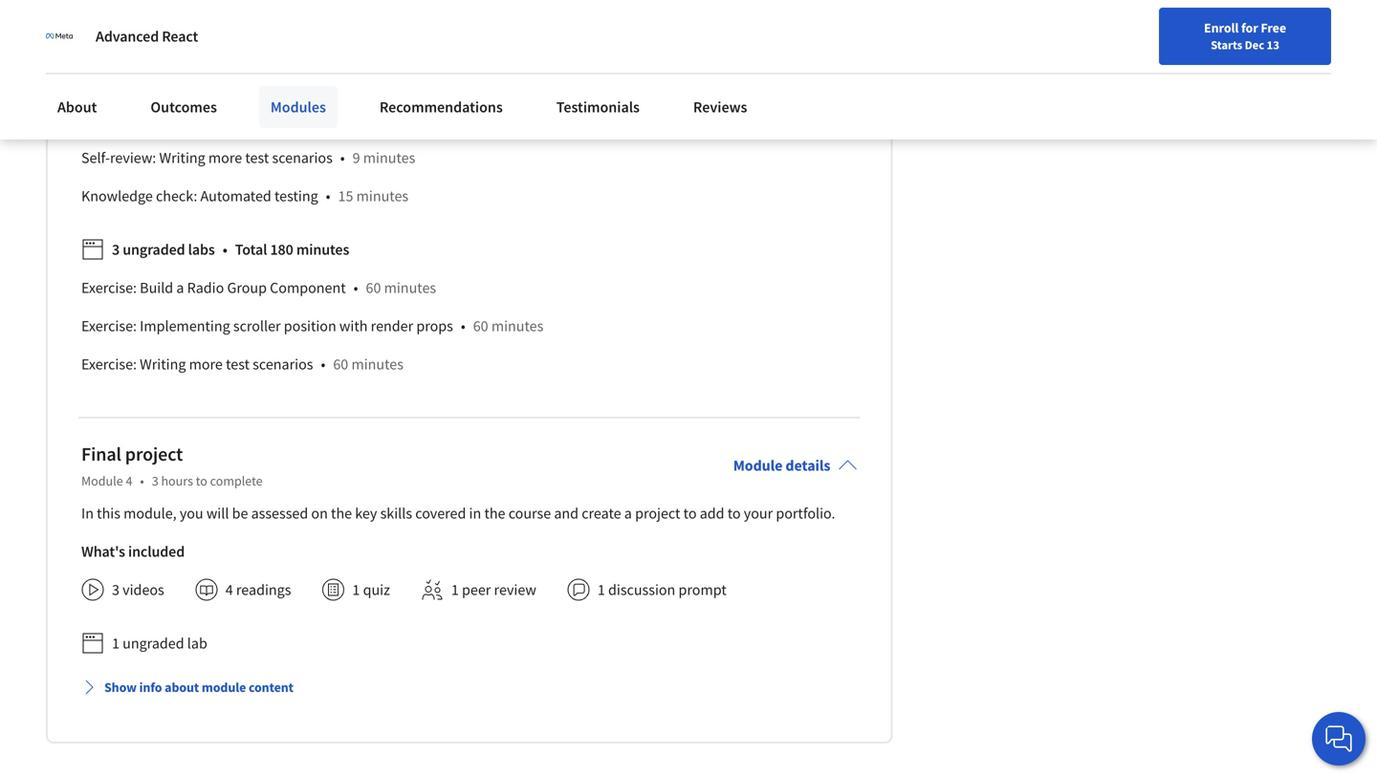 Task type: locate. For each thing, give the bounding box(es) containing it.
15 right the modules
[[331, 110, 346, 129]]

prompt
[[679, 581, 727, 600]]

with down component
[[340, 317, 368, 336]]

1 vertical spatial ungraded
[[123, 635, 184, 654]]

implementing up outcomes
[[159, 72, 250, 91]]

behavior
[[254, 110, 311, 129]]

2 exercise: from the top
[[81, 317, 137, 336]]

2 vertical spatial 60
[[333, 355, 349, 374]]

more down radio
[[189, 355, 223, 374]]

testimonials
[[557, 98, 640, 117]]

you
[[180, 504, 203, 524]]

0 vertical spatial knowledge
[[81, 34, 153, 53]]

check: left reusing in the left top of the page
[[156, 110, 197, 129]]

0 horizontal spatial 60
[[333, 355, 349, 374]]

test up knowledge check: automated testing • 15 minutes
[[245, 149, 269, 168]]

a right create
[[625, 504, 632, 524]]

knowledge up 3 ungraded labs
[[81, 187, 153, 206]]

1 for 1 quiz
[[353, 581, 360, 600]]

0 vertical spatial writing
[[159, 149, 205, 168]]

menu item
[[1012, 19, 1135, 81]]

1 horizontal spatial to
[[684, 504, 697, 524]]

3 check: from the top
[[156, 187, 197, 206]]

scroller down exercise: build a radio group component • 60 minutes
[[233, 317, 281, 336]]

1 vertical spatial project
[[635, 504, 681, 524]]

coursera image
[[23, 16, 144, 46]]

and
[[554, 504, 579, 524]]

to right hours in the left of the page
[[196, 473, 208, 490]]

1 vertical spatial with
[[340, 317, 368, 336]]

3 inside hide info about module content region
[[112, 240, 120, 260]]

0 horizontal spatial a
[[176, 279, 184, 298]]

scenarios down exercise: implementing scroller position with render props • 60 minutes on the left
[[253, 355, 313, 374]]

15 right the testing
[[338, 187, 354, 206]]

3
[[112, 240, 120, 260], [152, 473, 159, 490], [112, 581, 120, 600]]

more down reusing in the left top of the page
[[209, 149, 242, 168]]

0 vertical spatial ungraded
[[123, 240, 185, 260]]

1 vertical spatial props
[[417, 317, 453, 336]]

implementing down radio
[[140, 317, 230, 336]]

details
[[786, 457, 831, 476]]

to left "add"
[[684, 504, 697, 524]]

1 vertical spatial check:
[[156, 110, 197, 129]]

3 knowledge from the top
[[81, 187, 153, 206]]

2 knowledge from the top
[[81, 110, 153, 129]]

advanced
[[96, 27, 159, 46]]

exercise: down 3 ungraded labs
[[81, 317, 137, 336]]

9 up "recommendations"
[[493, 72, 500, 91]]

0 vertical spatial position
[[303, 72, 356, 91]]

1 vertical spatial implementing
[[140, 317, 230, 336]]

ungraded
[[123, 240, 185, 260], [123, 635, 184, 654]]

position
[[303, 72, 356, 91], [284, 317, 337, 336]]

a right build
[[176, 279, 184, 298]]

readings
[[236, 581, 291, 600]]

the
[[331, 504, 352, 524], [485, 504, 506, 524]]

knowledge for knowledge check: jsx
[[81, 34, 153, 53]]

1 vertical spatial test
[[226, 355, 250, 374]]

ungraded left lab
[[123, 635, 184, 654]]

60
[[366, 279, 381, 298], [473, 317, 489, 336], [333, 355, 349, 374]]

with
[[359, 72, 387, 91], [340, 317, 368, 336]]

module
[[734, 457, 783, 476], [81, 473, 123, 490]]

exercise: for exercise: writing more test scenarios
[[81, 355, 137, 374]]

1
[[353, 581, 360, 600], [452, 581, 459, 600], [598, 581, 606, 600], [112, 635, 120, 654]]

this
[[97, 504, 120, 524]]

4
[[126, 473, 132, 490], [226, 581, 233, 600]]

•
[[481, 72, 485, 91], [319, 110, 323, 129], [340, 149, 345, 168], [326, 187, 331, 206], [223, 240, 228, 260], [354, 279, 358, 298], [461, 317, 466, 336], [321, 355, 326, 374], [140, 473, 144, 490]]

assessed
[[251, 504, 308, 524]]

1 horizontal spatial a
[[625, 504, 632, 524]]

2 check: from the top
[[156, 110, 197, 129]]

test down group
[[226, 355, 250, 374]]

check: for automated
[[156, 187, 197, 206]]

review:
[[110, 72, 156, 91], [110, 149, 156, 168]]

scenarios up the testing
[[272, 149, 333, 168]]

self- up about
[[81, 72, 110, 91]]

2 self- from the top
[[81, 149, 110, 168]]

3 ungraded labs
[[112, 240, 215, 260]]

props
[[436, 72, 473, 91], [417, 317, 453, 336]]

will
[[207, 504, 229, 524]]

0 vertical spatial scroller
[[253, 72, 300, 91]]

1 left discussion
[[598, 581, 606, 600]]

project left "add"
[[635, 504, 681, 524]]

check: left jsx
[[156, 34, 197, 53]]

covered
[[416, 504, 466, 524]]

0 horizontal spatial module
[[81, 473, 123, 490]]

1 vertical spatial exercise:
[[81, 317, 137, 336]]

0 vertical spatial exercise:
[[81, 279, 137, 298]]

0 vertical spatial 15
[[331, 110, 346, 129]]

more
[[209, 149, 242, 168], [189, 355, 223, 374]]

ungraded inside hide info about module content region
[[123, 240, 185, 260]]

module up 'your'
[[734, 457, 783, 476]]

0 vertical spatial 4
[[126, 473, 132, 490]]

implementing
[[159, 72, 250, 91], [140, 317, 230, 336]]

0 vertical spatial more
[[209, 149, 242, 168]]

lab
[[187, 635, 207, 654]]

project up hours in the left of the page
[[125, 443, 183, 467]]

1 vertical spatial self-
[[81, 149, 110, 168]]

testimonials link
[[545, 86, 652, 128]]

1 vertical spatial 9
[[353, 149, 360, 168]]

1 horizontal spatial the
[[485, 504, 506, 524]]

component
[[270, 279, 346, 298]]

1 vertical spatial 3
[[152, 473, 159, 490]]

0 vertical spatial scenarios
[[272, 149, 333, 168]]

minutes
[[503, 72, 556, 91], [349, 110, 401, 129], [363, 149, 416, 168], [357, 187, 409, 206], [297, 240, 349, 260], [384, 279, 436, 298], [492, 317, 544, 336], [352, 355, 404, 374]]

about link
[[46, 86, 109, 128]]

to right "add"
[[728, 504, 741, 524]]

exercise: left build
[[81, 279, 137, 298]]

2 horizontal spatial to
[[728, 504, 741, 524]]

1 vertical spatial review:
[[110, 149, 156, 168]]

0 vertical spatial 9
[[493, 72, 500, 91]]

0 horizontal spatial to
[[196, 473, 208, 490]]

ungraded up build
[[123, 240, 185, 260]]

complete
[[210, 473, 263, 490]]

15 for behavior
[[331, 110, 346, 129]]

outcomes
[[151, 98, 217, 117]]

1 left peer
[[452, 581, 459, 600]]

9 down self-review: implementing scroller position with render props • 9 minutes
[[353, 149, 360, 168]]

3 left videos
[[112, 581, 120, 600]]

about
[[57, 98, 97, 117]]

4 left readings
[[226, 581, 233, 600]]

1 horizontal spatial module
[[734, 457, 783, 476]]

project
[[125, 443, 183, 467], [635, 504, 681, 524]]

self- down about link
[[81, 149, 110, 168]]

4 up module,
[[126, 473, 132, 490]]

writing
[[159, 149, 205, 168], [140, 355, 186, 374]]

0 vertical spatial self-
[[81, 72, 110, 91]]

exercise: up final
[[81, 355, 137, 374]]

1 horizontal spatial 4
[[226, 581, 233, 600]]

1 left quiz
[[353, 581, 360, 600]]

2 vertical spatial check:
[[156, 187, 197, 206]]

1 horizontal spatial 60
[[366, 279, 381, 298]]

2 vertical spatial knowledge
[[81, 187, 153, 206]]

0 horizontal spatial the
[[331, 504, 352, 524]]

radio
[[187, 279, 224, 298]]

1 up show
[[112, 635, 120, 654]]

1 the from the left
[[331, 504, 352, 524]]

about
[[165, 680, 199, 697]]

3 exercise: from the top
[[81, 355, 137, 374]]

hours
[[161, 473, 193, 490]]

with up "recommendations"
[[359, 72, 387, 91]]

knowledge check: reusing behavior • 15 minutes
[[81, 110, 401, 129]]

1 peer review
[[452, 581, 537, 600]]

check: for jsx
[[156, 34, 197, 53]]

2 vertical spatial 3
[[112, 581, 120, 600]]

0 horizontal spatial 9
[[353, 149, 360, 168]]

0 horizontal spatial 4
[[126, 473, 132, 490]]

writing down 'outcomes' link
[[159, 149, 205, 168]]

review: down knowledge check: jsx
[[110, 72, 156, 91]]

2 ungraded from the top
[[123, 635, 184, 654]]

peer
[[462, 581, 491, 600]]

1 ungraded from the top
[[123, 240, 185, 260]]

scroller
[[253, 72, 300, 91], [233, 317, 281, 336]]

180
[[270, 240, 294, 260]]

1 exercise: from the top
[[81, 279, 137, 298]]

module details
[[734, 457, 831, 476]]

knowledge for knowledge check: reusing behavior • 15 minutes
[[81, 110, 153, 129]]

module down final
[[81, 473, 123, 490]]

knowledge
[[81, 34, 153, 53], [81, 110, 153, 129], [81, 187, 153, 206]]

1 vertical spatial 15
[[338, 187, 354, 206]]

13
[[1267, 37, 1280, 53]]

1 knowledge from the top
[[81, 34, 153, 53]]

check: up 3 ungraded labs
[[156, 187, 197, 206]]

3 left hours in the left of the page
[[152, 473, 159, 490]]

0 vertical spatial a
[[176, 279, 184, 298]]

1 vertical spatial 60
[[473, 317, 489, 336]]

1 for 1 discussion prompt
[[598, 581, 606, 600]]

reviews
[[694, 98, 748, 117]]

be
[[232, 504, 248, 524]]

position up the modules
[[303, 72, 356, 91]]

the right in
[[485, 504, 506, 524]]

the right the on at the left bottom of page
[[331, 504, 352, 524]]

0 horizontal spatial project
[[125, 443, 183, 467]]

1 discussion prompt
[[598, 581, 727, 600]]

in
[[469, 504, 482, 524]]

1 review: from the top
[[110, 72, 156, 91]]

1 vertical spatial knowledge
[[81, 110, 153, 129]]

module,
[[124, 504, 177, 524]]

writing down build
[[140, 355, 186, 374]]

review
[[494, 581, 537, 600]]

0 vertical spatial test
[[245, 149, 269, 168]]

for
[[1242, 19, 1259, 36]]

scroller up the modules
[[253, 72, 300, 91]]

• total 180 minutes
[[223, 240, 349, 260]]

2 review: from the top
[[110, 149, 156, 168]]

1 check: from the top
[[156, 34, 197, 53]]

free
[[1262, 19, 1287, 36]]

0 vertical spatial 3
[[112, 240, 120, 260]]

1 for 1 ungraded lab
[[112, 635, 120, 654]]

position down component
[[284, 317, 337, 336]]

group
[[227, 279, 267, 298]]

3 left labs
[[112, 240, 120, 260]]

0 vertical spatial review:
[[110, 72, 156, 91]]

1 self- from the top
[[81, 72, 110, 91]]

knowledge right meta image
[[81, 34, 153, 53]]

review: down outcomes
[[110, 149, 156, 168]]

knowledge down the advanced
[[81, 110, 153, 129]]

what's included
[[81, 543, 185, 562]]

0 vertical spatial check:
[[156, 34, 197, 53]]

0 vertical spatial project
[[125, 443, 183, 467]]

9
[[493, 72, 500, 91], [353, 149, 360, 168]]

2 vertical spatial exercise:
[[81, 355, 137, 374]]

1 vertical spatial a
[[625, 504, 632, 524]]



Task type: describe. For each thing, give the bounding box(es) containing it.
in
[[81, 504, 94, 524]]

videos
[[123, 581, 164, 600]]

reviews link
[[682, 86, 759, 128]]

show info about module content button
[[74, 671, 301, 705]]

skills
[[380, 504, 412, 524]]

a inside region
[[176, 279, 184, 298]]

1 horizontal spatial project
[[635, 504, 681, 524]]

exercise: build a radio group component • 60 minutes
[[81, 279, 436, 298]]

module
[[202, 680, 246, 697]]

recommendations
[[380, 98, 503, 117]]

to inside final project module 4 • 3 hours to complete
[[196, 473, 208, 490]]

0 vertical spatial 60
[[366, 279, 381, 298]]

review: for implementing
[[110, 72, 156, 91]]

outcomes link
[[139, 86, 229, 128]]

0 vertical spatial with
[[359, 72, 387, 91]]

key
[[355, 504, 377, 524]]

1 for 1 peer review
[[452, 581, 459, 600]]

total
[[235, 240, 267, 260]]

exercise: implementing scroller position with render props • 60 minutes
[[81, 317, 544, 336]]

reusing
[[200, 110, 251, 129]]

15 for testing
[[338, 187, 354, 206]]

on
[[311, 504, 328, 524]]

react
[[162, 27, 198, 46]]

1 vertical spatial more
[[189, 355, 223, 374]]

check: for reusing
[[156, 110, 197, 129]]

show info about module content
[[104, 680, 294, 697]]

advanced react
[[96, 27, 198, 46]]

dec
[[1246, 37, 1265, 53]]

show notifications image
[[1155, 24, 1178, 47]]

1 horizontal spatial 9
[[493, 72, 500, 91]]

info
[[139, 680, 162, 697]]

3 for 3 videos
[[112, 581, 120, 600]]

1 vertical spatial writing
[[140, 355, 186, 374]]

starts
[[1212, 37, 1243, 53]]

ungraded for 3
[[123, 240, 185, 260]]

enroll for free starts dec 13
[[1205, 19, 1287, 53]]

project inside final project module 4 • 3 hours to complete
[[125, 443, 183, 467]]

knowledge for knowledge check: automated testing • 15 minutes
[[81, 187, 153, 206]]

• inside final project module 4 • 3 hours to complete
[[140, 473, 144, 490]]

1 vertical spatial position
[[284, 317, 337, 336]]

1 vertical spatial render
[[371, 317, 413, 336]]

self-review: writing more test scenarios • 9 minutes
[[81, 149, 416, 168]]

self-review: implementing scroller position with render props • 9 minutes
[[81, 72, 556, 91]]

knowledge check: automated testing • 15 minutes
[[81, 187, 409, 206]]

3 inside final project module 4 • 3 hours to complete
[[152, 473, 159, 490]]

exercise: for exercise: build a radio group component
[[81, 279, 137, 298]]

0 vertical spatial render
[[390, 72, 433, 91]]

2 the from the left
[[485, 504, 506, 524]]

quiz
[[363, 581, 390, 600]]

2 horizontal spatial 60
[[473, 317, 489, 336]]

3 for 3 ungraded labs
[[112, 240, 120, 260]]

3 videos
[[112, 581, 164, 600]]

final
[[81, 443, 121, 467]]

meta image
[[46, 23, 73, 50]]

modules
[[271, 98, 326, 117]]

automated
[[200, 187, 272, 206]]

knowledge check: jsx
[[81, 34, 224, 53]]

add
[[700, 504, 725, 524]]

self- for self-review: writing more test scenarios
[[81, 149, 110, 168]]

portfolio.
[[776, 504, 836, 524]]

jsx
[[200, 34, 224, 53]]

modules link
[[259, 86, 338, 128]]

1 vertical spatial scroller
[[233, 317, 281, 336]]

recommendations link
[[368, 86, 515, 128]]

4 readings
[[226, 581, 291, 600]]

1 vertical spatial 4
[[226, 581, 233, 600]]

testing
[[275, 187, 318, 206]]

enroll
[[1205, 19, 1239, 36]]

review: for writing
[[110, 149, 156, 168]]

0 vertical spatial props
[[436, 72, 473, 91]]

labs
[[188, 240, 215, 260]]

discussion
[[609, 581, 676, 600]]

what's
[[81, 543, 125, 562]]

content
[[249, 680, 294, 697]]

1 quiz
[[353, 581, 390, 600]]

1 vertical spatial scenarios
[[253, 355, 313, 374]]

chat with us image
[[1324, 724, 1355, 755]]

4 inside final project module 4 • 3 hours to complete
[[126, 473, 132, 490]]

included
[[128, 543, 185, 562]]

hide info about module content region
[[81, 0, 858, 392]]

self- for self-review: implementing scroller position with render props
[[81, 72, 110, 91]]

ungraded for 1
[[123, 635, 184, 654]]

your
[[744, 504, 773, 524]]

create
[[582, 504, 622, 524]]

course
[[509, 504, 551, 524]]

in this module, you will be assessed on the key skills covered in the course and create a project to add to your portfolio.
[[81, 504, 836, 524]]

exercise: for exercise: implementing scroller position with render props
[[81, 317, 137, 336]]

0 vertical spatial implementing
[[159, 72, 250, 91]]

1 ungraded lab
[[112, 635, 207, 654]]

build
[[140, 279, 173, 298]]

show
[[104, 680, 137, 697]]

module inside final project module 4 • 3 hours to complete
[[81, 473, 123, 490]]

final project module 4 • 3 hours to complete
[[81, 443, 263, 490]]

exercise: writing more test scenarios • 60 minutes
[[81, 355, 404, 374]]



Task type: vqa. For each thing, say whether or not it's contained in the screenshot.
Exercise: related to Exercise: Implementing scroller position with render props
yes



